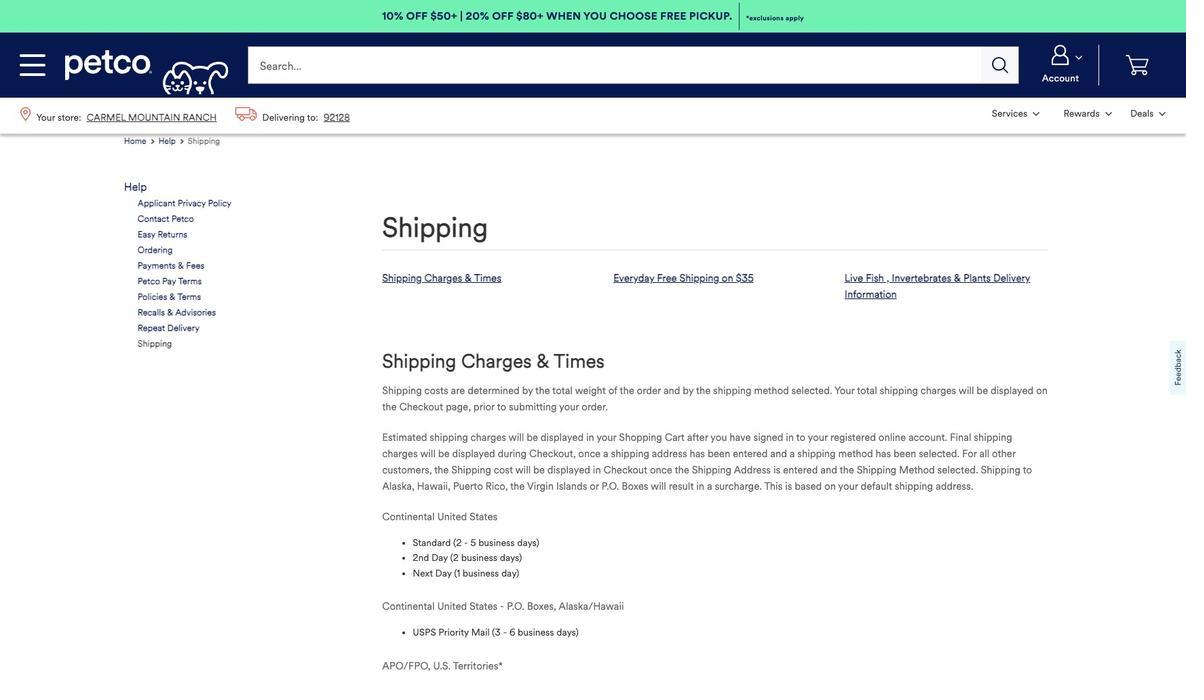 Task type: locate. For each thing, give the bounding box(es) containing it.
your left the registered
[[808, 431, 828, 443]]

mail
[[471, 627, 490, 639]]

- up the (3
[[500, 601, 504, 613]]

0 vertical spatial united
[[437, 511, 467, 523]]

when
[[546, 9, 581, 22]]

shipping charges & times
[[382, 272, 501, 284], [382, 349, 605, 373]]

live fish , invertebrates & plants delivery information
[[845, 272, 1031, 300]]

- inside standard (2 - 5 business days) 2nd day (2 business days) next day (1 business day)
[[464, 537, 468, 549]]

0 vertical spatial entered
[[733, 448, 768, 460]]

help
[[158, 136, 176, 146], [124, 181, 147, 193]]

1 vertical spatial petco
[[138, 276, 160, 287]]

this
[[764, 480, 783, 492]]

charges
[[921, 384, 956, 397], [471, 431, 506, 443], [382, 448, 418, 460]]

20%
[[466, 9, 489, 22]]

0 horizontal spatial you
[[583, 9, 607, 22]]

shipping down page,
[[430, 431, 468, 443]]

1 vertical spatial delivery
[[167, 323, 199, 334]]

cost
[[494, 464, 513, 476]]

displayed up other
[[991, 384, 1034, 397]]

delivery right plants
[[993, 272, 1031, 284]]

p.o. left boxes,
[[507, 601, 524, 613]]

carat down icon 13 image
[[1075, 56, 1082, 60], [1033, 112, 1040, 116], [1105, 112, 1112, 116], [1159, 112, 1166, 116]]

&
[[178, 261, 184, 272], [465, 272, 472, 284], [954, 272, 961, 284], [169, 292, 175, 303], [167, 307, 173, 318], [537, 349, 549, 373]]

0 vertical spatial continental
[[382, 511, 435, 523]]

you
[[583, 9, 607, 22], [710, 431, 727, 443]]

0 vertical spatial and
[[664, 384, 680, 397]]

0 vertical spatial terms
[[178, 276, 202, 287]]

0 vertical spatial states
[[470, 511, 498, 523]]

you right after in the right of the page
[[710, 431, 727, 443]]

be
[[977, 384, 988, 397], [527, 431, 538, 443], [438, 448, 450, 460], [533, 464, 545, 476]]

united up priority
[[437, 601, 467, 613]]

0 horizontal spatial list
[[11, 98, 359, 134]]

0 horizontal spatial method
[[754, 384, 789, 397]]

applicant privacy policy link
[[138, 198, 231, 210]]

0 vertical spatial days)
[[517, 537, 539, 549]]

method up the signed
[[754, 384, 789, 397]]

petco up policies at the left top of the page
[[138, 276, 160, 287]]

2 continental from the top
[[382, 601, 435, 613]]

is up this
[[773, 464, 780, 476]]

carat down icon 13 button
[[1028, 45, 1093, 85], [984, 99, 1048, 128], [1050, 99, 1120, 128], [1123, 99, 1174, 128]]

checkout
[[399, 401, 443, 413], [604, 464, 647, 476]]

help right home link
[[158, 136, 176, 146]]

on
[[722, 272, 733, 284], [1036, 384, 1048, 397], [824, 480, 836, 492]]

cart
[[665, 431, 685, 443]]

is
[[773, 464, 780, 476], [785, 480, 792, 492]]

Search search field
[[248, 46, 981, 84]]

1 horizontal spatial times
[[554, 349, 605, 373]]

1 horizontal spatial by
[[683, 384, 694, 397]]

delivery down recalls & advisories link
[[167, 323, 199, 334]]

a down order.
[[603, 448, 608, 460]]

1 horizontal spatial delivery
[[993, 272, 1031, 284]]

determined
[[468, 384, 520, 397]]

pickup.
[[689, 9, 732, 22]]

0 vertical spatial charges
[[424, 272, 462, 284]]

1 horizontal spatial on
[[824, 480, 836, 492]]

alaska/hawaii
[[559, 601, 624, 613]]

continental up usps
[[382, 601, 435, 613]]

has down online
[[876, 448, 891, 460]]

2 vertical spatial and
[[821, 464, 837, 476]]

virgin
[[527, 480, 554, 492]]

united up standard
[[437, 511, 467, 523]]

in up 'or'
[[593, 464, 601, 476]]

off
[[406, 9, 428, 22], [492, 9, 513, 22]]

checkout up boxes
[[604, 464, 647, 476]]

0 vertical spatial method
[[754, 384, 789, 397]]

repeat
[[138, 323, 165, 334]]

0 vertical spatial -
[[464, 537, 468, 549]]

0 horizontal spatial p.o.
[[507, 601, 524, 613]]

1 horizontal spatial off
[[492, 9, 513, 22]]

0 horizontal spatial total
[[552, 384, 573, 397]]

(1
[[454, 568, 460, 579]]

selected. down account.
[[919, 448, 960, 460]]

fees
[[186, 261, 204, 272]]

1 states from the top
[[470, 511, 498, 523]]

1 horizontal spatial has
[[876, 448, 891, 460]]

total
[[552, 384, 573, 397], [857, 384, 877, 397]]

0 vertical spatial to
[[497, 401, 506, 413]]

2 states from the top
[[470, 601, 498, 613]]

selected. left your
[[792, 384, 832, 397]]

1 vertical spatial checkout
[[604, 464, 647, 476]]

0 horizontal spatial by
[[522, 384, 533, 397]]

day left (1
[[435, 568, 452, 579]]

1 off from the left
[[406, 9, 428, 22]]

ordering
[[138, 245, 173, 256]]

0 horizontal spatial and
[[664, 384, 680, 397]]

will up final
[[959, 384, 974, 397]]

will up customers,
[[420, 448, 436, 460]]

and inside shipping costs are determined by the total weight of the order and by the shipping method selected. your total shipping charges will be displayed on the checkout page, prior to submitting your order.
[[664, 384, 680, 397]]

0 horizontal spatial help
[[124, 181, 147, 193]]

1 vertical spatial terms
[[177, 292, 201, 303]]

continental united states
[[382, 511, 498, 523]]

will
[[959, 384, 974, 397], [509, 431, 524, 443], [420, 448, 436, 460], [515, 464, 531, 476], [651, 480, 666, 492]]

checkout inside estimated shipping charges will be displayed in your shopping cart after you have signed in to your registered online account. final shipping charges will be displayed during checkout, once a shipping address has been entered and a shipping method has been selected. for all other customers, the shipping cost will be displayed in checkout once the shipping address is entered and the shipping method selected. shipping to alaska, hawaii, puerto rico, the virgin islands or p.o. boxes will result in a surcharge. this is based on your default shipping address.
[[604, 464, 647, 476]]

1 vertical spatial continental
[[382, 601, 435, 613]]

0 vertical spatial checkout
[[399, 401, 443, 413]]

5
[[470, 537, 476, 549]]

p.o. inside estimated shipping charges will be displayed in your shopping cart after you have signed in to your registered online account. final shipping charges will be displayed during checkout, once a shipping address has been entered and a shipping method has been selected. for all other customers, the shipping cost will be displayed in checkout once the shipping address is entered and the shipping method selected. shipping to alaska, hawaii, puerto rico, the virgin islands or p.o. boxes will result in a surcharge. this is based on your default shipping address.
[[602, 480, 619, 492]]

2 been from the left
[[894, 448, 916, 460]]

submitting
[[509, 401, 557, 413]]

and up based
[[821, 464, 837, 476]]

0 vertical spatial on
[[722, 272, 733, 284]]

fish
[[866, 272, 884, 284]]

1 horizontal spatial you
[[710, 431, 727, 443]]

0 vertical spatial p.o.
[[602, 480, 619, 492]]

1 continental from the top
[[382, 511, 435, 523]]

help link up applicant
[[124, 181, 147, 193]]

0 horizontal spatial times
[[474, 272, 501, 284]]

0 horizontal spatial checkout
[[399, 401, 443, 413]]

1 vertical spatial united
[[437, 601, 467, 613]]

& inside live fish , invertebrates & plants delivery information
[[954, 272, 961, 284]]

0 horizontal spatial is
[[773, 464, 780, 476]]

checkout inside shipping costs are determined by the total weight of the order and by the shipping method selected. your total shipping charges will be displayed on the checkout page, prior to submitting your order.
[[399, 401, 443, 413]]

your down order.
[[597, 431, 616, 443]]

shipping inside help applicant privacy policy contact petco easy returns ordering payments & fees petco pay terms policies & terms recalls & advisories repeat delivery shipping
[[138, 339, 172, 350]]

0 vertical spatial petco
[[171, 214, 194, 225]]

1 vertical spatial charges
[[471, 431, 506, 443]]

the up the hawaii,
[[434, 464, 449, 476]]

charges up account.
[[921, 384, 956, 397]]

1 has from the left
[[690, 448, 705, 460]]

1 vertical spatial selected.
[[919, 448, 960, 460]]

0 vertical spatial shipping charges & times
[[382, 272, 501, 284]]

help link inside 'sidebar navigation' element
[[124, 181, 147, 193]]

business right (1
[[463, 568, 499, 579]]

2 horizontal spatial charges
[[921, 384, 956, 397]]

entered
[[733, 448, 768, 460], [783, 464, 818, 476]]

1 horizontal spatial been
[[894, 448, 916, 460]]

0 horizontal spatial been
[[708, 448, 730, 460]]

once
[[578, 448, 601, 460], [650, 464, 672, 476]]

0 horizontal spatial petco
[[138, 276, 160, 287]]

terms down fees
[[178, 276, 202, 287]]

1 been from the left
[[708, 448, 730, 460]]

and
[[664, 384, 680, 397], [770, 448, 787, 460], [821, 464, 837, 476]]

displayed
[[991, 384, 1034, 397], [541, 431, 584, 443], [452, 448, 495, 460], [547, 464, 590, 476]]

1 horizontal spatial checkout
[[604, 464, 647, 476]]

0 vertical spatial once
[[578, 448, 601, 460]]

your left order.
[[559, 401, 579, 413]]

be up the hawaii,
[[438, 448, 450, 460]]

usps priority mail (3 - 6 business days)
[[413, 627, 579, 639]]

registered
[[830, 431, 876, 443]]

continental down alaska,
[[382, 511, 435, 523]]

be up 'all'
[[977, 384, 988, 397]]

prior
[[474, 401, 495, 413]]

selected. up address.
[[937, 464, 978, 476]]

1 vertical spatial help
[[124, 181, 147, 193]]

0 vertical spatial selected.
[[792, 384, 832, 397]]

everyday free shipping on $35 link
[[613, 270, 754, 286]]

2 vertical spatial charges
[[382, 448, 418, 460]]

1 shipping charges & times from the top
[[382, 272, 501, 284]]

petco down applicant privacy policy link
[[171, 214, 194, 225]]

in right result in the right of the page
[[696, 480, 704, 492]]

day down standard
[[431, 552, 448, 564]]

shipping up online
[[880, 384, 918, 397]]

0 horizontal spatial entered
[[733, 448, 768, 460]]

0 horizontal spatial on
[[722, 272, 733, 284]]

charges
[[424, 272, 462, 284], [461, 349, 532, 373]]

1 vertical spatial you
[[710, 431, 727, 443]]

(2
[[453, 537, 462, 549], [450, 552, 459, 564]]

business
[[478, 537, 515, 549], [461, 552, 497, 564], [463, 568, 499, 579], [518, 627, 554, 639]]

times inside shipping charges & times link
[[474, 272, 501, 284]]

search image
[[992, 57, 1008, 73]]

2 horizontal spatial to
[[1023, 464, 1032, 476]]

once up 'or'
[[578, 448, 601, 460]]

recalls
[[138, 307, 165, 318]]

1 vertical spatial help link
[[124, 181, 147, 193]]

costs
[[424, 384, 448, 397]]

1 vertical spatial p.o.
[[507, 601, 524, 613]]

1 horizontal spatial to
[[796, 431, 806, 443]]

2 total from the left
[[857, 384, 877, 397]]

1 vertical spatial times
[[554, 349, 605, 373]]

method down the registered
[[838, 448, 873, 460]]

0 horizontal spatial delivery
[[167, 323, 199, 334]]

$35
[[736, 272, 754, 284]]

islands
[[556, 480, 587, 492]]

1 vertical spatial free
[[657, 272, 677, 284]]

states up mail
[[470, 601, 498, 613]]

in down order.
[[586, 431, 594, 443]]

2 off from the left
[[492, 9, 513, 22]]

address.
[[936, 480, 973, 492]]

charges down estimated
[[382, 448, 418, 460]]

selected. inside shipping costs are determined by the total weight of the order and by the shipping method selected. your total shipping charges will be displayed on the checkout page, prior to submitting your order.
[[792, 384, 832, 397]]

1 horizontal spatial entered
[[783, 464, 818, 476]]

0 vertical spatial delivery
[[993, 272, 1031, 284]]

the right rico, at the left bottom of page
[[510, 480, 525, 492]]

been
[[708, 448, 730, 460], [894, 448, 916, 460]]

help link right home link
[[158, 134, 185, 148]]

2 list from the left
[[983, 98, 1175, 130]]

been up method
[[894, 448, 916, 460]]

policies
[[138, 292, 167, 303]]

0 vertical spatial charges
[[921, 384, 956, 397]]

1 horizontal spatial total
[[857, 384, 877, 397]]

shipping
[[713, 384, 751, 397], [880, 384, 918, 397], [430, 431, 468, 443], [974, 431, 1012, 443], [611, 448, 649, 460], [797, 448, 836, 460], [895, 480, 933, 492]]

once down address
[[650, 464, 672, 476]]

1 vertical spatial days)
[[500, 552, 522, 564]]

a
[[603, 448, 608, 460], [790, 448, 795, 460], [707, 480, 712, 492]]

a right result in the right of the page
[[707, 480, 712, 492]]

and right order
[[664, 384, 680, 397]]

1 united from the top
[[437, 511, 467, 523]]

has down after in the right of the page
[[690, 448, 705, 460]]

2 horizontal spatial and
[[821, 464, 837, 476]]

and down the signed
[[770, 448, 787, 460]]

2 horizontal spatial on
[[1036, 384, 1048, 397]]

united for continental united states - p.o. boxes, alaska/hawaii
[[437, 601, 467, 613]]

entered up address
[[733, 448, 768, 460]]

united
[[437, 511, 467, 523], [437, 601, 467, 613]]

the up estimated
[[382, 401, 397, 413]]

free
[[660, 9, 687, 22], [657, 272, 677, 284]]

in
[[586, 431, 594, 443], [786, 431, 794, 443], [593, 464, 601, 476], [696, 480, 704, 492]]

p.o. right 'or'
[[602, 480, 619, 492]]

or
[[590, 480, 599, 492]]

2 shipping charges & times from the top
[[382, 349, 605, 373]]

petco pay terms link
[[138, 276, 202, 288]]

(2 left 5 in the bottom of the page
[[453, 537, 462, 549]]

charges up during
[[471, 431, 506, 443]]

shipping down shopping
[[611, 448, 649, 460]]

a up based
[[790, 448, 795, 460]]

by
[[522, 384, 533, 397], [683, 384, 694, 397]]

the up submitting
[[535, 384, 550, 397]]

checkout down the costs
[[399, 401, 443, 413]]

- left 5 in the bottom of the page
[[464, 537, 468, 549]]

1 horizontal spatial charges
[[471, 431, 506, 443]]

1 horizontal spatial help link
[[158, 134, 185, 148]]

the right the of
[[620, 384, 634, 397]]

list
[[11, 98, 359, 134], [983, 98, 1175, 130]]

1 vertical spatial on
[[1036, 384, 1048, 397]]

1 vertical spatial states
[[470, 601, 498, 613]]

2 vertical spatial -
[[503, 627, 507, 639]]

0 vertical spatial help
[[158, 136, 176, 146]]

final
[[950, 431, 971, 443]]

total left weight
[[552, 384, 573, 397]]

invertebrates
[[892, 272, 951, 284]]

p.o.
[[602, 480, 619, 492], [507, 601, 524, 613]]

delivery inside live fish , invertebrates & plants delivery information
[[993, 272, 1031, 284]]

the up result in the right of the page
[[675, 464, 689, 476]]

free left pickup.
[[660, 9, 687, 22]]

1 horizontal spatial method
[[838, 448, 873, 460]]

help inside help applicant privacy policy contact petco easy returns ordering payments & fees petco pay terms policies & terms recalls & advisories repeat delivery shipping
[[124, 181, 147, 193]]

boxes
[[622, 480, 648, 492]]

everyday
[[613, 272, 654, 284]]

entered up based
[[783, 464, 818, 476]]

continental for continental united states
[[382, 511, 435, 523]]

been down after in the right of the page
[[708, 448, 730, 460]]

help up applicant
[[124, 181, 147, 193]]

by right order
[[683, 384, 694, 397]]

- left 6
[[503, 627, 507, 639]]

2 vertical spatial on
[[824, 480, 836, 492]]

1 vertical spatial once
[[650, 464, 672, 476]]

0 vertical spatial help link
[[158, 134, 185, 148]]

online
[[879, 431, 906, 443]]

total right your
[[857, 384, 877, 397]]

by up submitting
[[522, 384, 533, 397]]

0 horizontal spatial off
[[406, 9, 428, 22]]

you right when
[[583, 9, 607, 22]]

payments
[[138, 261, 176, 272]]

to
[[497, 401, 506, 413], [796, 431, 806, 443], [1023, 464, 1032, 476]]

2 united from the top
[[437, 601, 467, 613]]

alaska,
[[382, 480, 414, 492]]

applicant
[[138, 198, 175, 209]]

is right this
[[785, 480, 792, 492]]

0 horizontal spatial to
[[497, 401, 506, 413]]

free right everyday on the top of page
[[657, 272, 677, 284]]

terms up advisories
[[177, 292, 201, 303]]

shipping inside shipping costs are determined by the total weight of the order and by the shipping method selected. your total shipping charges will be displayed on the checkout page, prior to submitting your order.
[[382, 384, 422, 397]]

day)
[[501, 568, 519, 579]]

off right 10%
[[406, 9, 428, 22]]

0 horizontal spatial has
[[690, 448, 705, 460]]

(2 up (1
[[450, 552, 459, 564]]

estimated shipping charges will be displayed in your shopping cart after you have signed in to your registered online account. final shipping charges will be displayed during checkout, once a shipping address has been entered and a shipping method has been selected. for all other customers, the shipping cost will be displayed in checkout once the shipping address is entered and the shipping method selected. shipping to alaska, hawaii, puerto rico, the virgin islands or p.o. boxes will result in a surcharge. this is based on your default shipping address.
[[382, 431, 1032, 492]]

off right 20%
[[492, 9, 513, 22]]

page,
[[446, 401, 471, 413]]



Task type: describe. For each thing, give the bounding box(es) containing it.
be up checkout,
[[527, 431, 538, 443]]

method inside shipping costs are determined by the total weight of the order and by the shipping method selected. your total shipping charges will be displayed on the checkout page, prior to submitting your order.
[[754, 384, 789, 397]]

default
[[861, 480, 892, 492]]

account.
[[908, 431, 947, 443]]

2 vertical spatial to
[[1023, 464, 1032, 476]]

weight
[[575, 384, 606, 397]]

0 vertical spatial day
[[431, 552, 448, 564]]

1 list from the left
[[11, 98, 359, 134]]

policies & terms link
[[138, 291, 201, 303]]

territories*
[[453, 660, 503, 672]]

rico,
[[486, 480, 508, 492]]

0 horizontal spatial a
[[603, 448, 608, 460]]

states for continental united states - p.o. boxes, alaska/hawaii
[[470, 601, 498, 613]]

0 vertical spatial free
[[660, 9, 687, 22]]

$50+
[[430, 9, 457, 22]]

will inside shipping costs are determined by the total weight of the order and by the shipping method selected. your total shipping charges will be displayed on the checkout page, prior to submitting your order.
[[959, 384, 974, 397]]

will down during
[[515, 464, 531, 476]]

united for continental united states
[[437, 511, 467, 523]]

business right 6
[[518, 627, 554, 639]]

*exclusions apply
[[746, 13, 804, 22]]

,
[[887, 272, 889, 284]]

apo/fpo,
[[382, 660, 431, 672]]

the down the registered
[[840, 464, 854, 476]]

shipping up based
[[797, 448, 836, 460]]

1 by from the left
[[522, 384, 533, 397]]

method
[[899, 464, 935, 476]]

standard
[[413, 537, 451, 549]]

will left result in the right of the page
[[651, 480, 666, 492]]

1 vertical spatial charges
[[461, 349, 532, 373]]

estimated
[[382, 431, 427, 443]]

1 vertical spatial (2
[[450, 552, 459, 564]]

boxes,
[[527, 601, 556, 613]]

help applicant privacy policy contact petco easy returns ordering payments & fees petco pay terms policies & terms recalls & advisories repeat delivery shipping
[[124, 181, 231, 350]]

shipping charges & times link
[[382, 270, 501, 286]]

your inside shipping costs are determined by the total weight of the order and by the shipping method selected. your total shipping charges will be displayed on the checkout page, prior to submitting your order.
[[559, 401, 579, 413]]

your left default
[[838, 480, 858, 492]]

ordering link
[[138, 244, 173, 257]]

1 vertical spatial day
[[435, 568, 452, 579]]

advisories
[[175, 307, 216, 318]]

business down 5 in the bottom of the page
[[461, 552, 497, 564]]

help for help
[[158, 136, 176, 146]]

based
[[795, 480, 822, 492]]

be inside shipping costs are determined by the total weight of the order and by the shipping method selected. your total shipping charges will be displayed on the checkout page, prior to submitting your order.
[[977, 384, 988, 397]]

during
[[498, 448, 527, 460]]

2 vertical spatial days)
[[557, 627, 579, 639]]

method inside estimated shipping charges will be displayed in your shopping cart after you have signed in to your registered online account. final shipping charges will be displayed during checkout, once a shipping address has been entered and a shipping method has been selected. for all other customers, the shipping cost will be displayed in checkout once the shipping address is entered and the shipping method selected. shipping to alaska, hawaii, puerto rico, the virgin islands or p.o. boxes will result in a surcharge. this is based on your default shipping address.
[[838, 448, 873, 460]]

priority
[[439, 627, 469, 639]]

1 horizontal spatial petco
[[171, 214, 194, 225]]

sidebar navigation element
[[124, 181, 329, 350]]

1 vertical spatial entered
[[783, 464, 818, 476]]

displayed up 'islands'
[[547, 464, 590, 476]]

displayed up checkout,
[[541, 431, 584, 443]]

contact petco link
[[138, 213, 194, 225]]

live
[[845, 272, 863, 284]]

will up during
[[509, 431, 524, 443]]

your
[[834, 384, 855, 397]]

information
[[845, 288, 897, 300]]

shopping
[[619, 431, 662, 443]]

shipping costs are determined by the total weight of the order and by the shipping method selected. your total shipping charges will be displayed on the checkout page, prior to submitting your order.
[[382, 384, 1048, 413]]

2nd
[[413, 552, 429, 564]]

the up after in the right of the page
[[696, 384, 711, 397]]

2 vertical spatial selected.
[[937, 464, 978, 476]]

on inside estimated shipping charges will be displayed in your shopping cart after you have signed in to your registered online account. final shipping charges will be displayed during checkout, once a shipping address has been entered and a shipping method has been selected. for all other customers, the shipping cost will be displayed in checkout once the shipping address is entered and the shipping method selected. shipping to alaska, hawaii, puerto rico, the virgin islands or p.o. boxes will result in a surcharge. this is based on your default shipping address.
[[824, 480, 836, 492]]

privacy
[[178, 198, 206, 209]]

after
[[687, 431, 708, 443]]

usps
[[413, 627, 436, 639]]

in right the signed
[[786, 431, 794, 443]]

continental for continental united states - p.o. boxes, alaska/hawaii
[[382, 601, 435, 613]]

be up the virgin
[[533, 464, 545, 476]]

puerto
[[453, 480, 483, 492]]

policy
[[208, 198, 231, 209]]

1 total from the left
[[552, 384, 573, 397]]

surcharge.
[[715, 480, 762, 492]]

customers,
[[382, 464, 432, 476]]

home
[[124, 136, 146, 146]]

payments & fees link
[[138, 260, 204, 272]]

0 vertical spatial you
[[583, 9, 607, 22]]

charges inside shipping costs are determined by the total weight of the order and by the shipping method selected. your total shipping charges will be displayed on the checkout page, prior to submitting your order.
[[921, 384, 956, 397]]

other
[[992, 448, 1016, 460]]

1 horizontal spatial once
[[650, 464, 672, 476]]

home link
[[124, 134, 156, 148]]

order.
[[582, 401, 608, 413]]

contact
[[138, 214, 169, 225]]

shipping down method
[[895, 480, 933, 492]]

u.s.
[[433, 660, 451, 672]]

(3
[[492, 627, 501, 639]]

easy
[[138, 229, 155, 240]]

0 vertical spatial is
[[773, 464, 780, 476]]

|
[[460, 9, 463, 22]]

standard (2 - 5 business days) 2nd day (2 business days) next day (1 business day)
[[413, 537, 539, 579]]

result
[[669, 480, 694, 492]]

displayed inside shipping costs are determined by the total weight of the order and by the shipping method selected. your total shipping charges will be displayed on the checkout page, prior to submitting your order.
[[991, 384, 1034, 397]]

1 horizontal spatial a
[[707, 480, 712, 492]]

pay
[[162, 276, 176, 287]]

continental united states - p.o. boxes, alaska/hawaii
[[382, 601, 624, 613]]

of
[[608, 384, 617, 397]]

apply
[[786, 13, 804, 22]]

0 horizontal spatial once
[[578, 448, 601, 460]]

all
[[979, 448, 989, 460]]

1 horizontal spatial is
[[785, 480, 792, 492]]

shipping up 'all'
[[974, 431, 1012, 443]]

states for continental united states
[[470, 511, 498, 523]]

10%
[[382, 9, 403, 22]]

$80+
[[516, 9, 543, 22]]

choose
[[610, 9, 658, 22]]

recalls & advisories link
[[138, 307, 216, 319]]

live fish , invertebrates & plants delivery information link
[[845, 270, 1048, 302]]

help for help applicant privacy policy contact petco easy returns ordering payments & fees petco pay terms policies & terms recalls & advisories repeat delivery shipping
[[124, 181, 147, 193]]

you inside estimated shipping charges will be displayed in your shopping cart after you have signed in to your registered online account. final shipping charges will be displayed during checkout, once a shipping address has been entered and a shipping method has been selected. for all other customers, the shipping cost will be displayed in checkout once the shipping address is entered and the shipping method selected. shipping to alaska, hawaii, puerto rico, the virgin islands or p.o. boxes will result in a surcharge. this is based on your default shipping address.
[[710, 431, 727, 443]]

shipping up the have
[[713, 384, 751, 397]]

1 horizontal spatial and
[[770, 448, 787, 460]]

are
[[451, 384, 465, 397]]

next
[[413, 568, 433, 579]]

address
[[734, 464, 771, 476]]

business right 5 in the bottom of the page
[[478, 537, 515, 549]]

1 vertical spatial to
[[796, 431, 806, 443]]

on inside shipping costs are determined by the total weight of the order and by the shipping method selected. your total shipping charges will be displayed on the checkout page, prior to submitting your order.
[[1036, 384, 1048, 397]]

2 horizontal spatial a
[[790, 448, 795, 460]]

0 horizontal spatial charges
[[382, 448, 418, 460]]

apo/fpo, u.s. territories*
[[382, 660, 503, 672]]

plants
[[964, 272, 991, 284]]

address
[[652, 448, 687, 460]]

repeat delivery link
[[138, 322, 199, 335]]

for
[[962, 448, 977, 460]]

2 by from the left
[[683, 384, 694, 397]]

order
[[637, 384, 661, 397]]

displayed up puerto
[[452, 448, 495, 460]]

1 vertical spatial -
[[500, 601, 504, 613]]

2 has from the left
[[876, 448, 891, 460]]

*exclusions
[[746, 13, 784, 22]]

6
[[509, 627, 515, 639]]

delivery inside help applicant privacy policy contact petco easy returns ordering payments & fees petco pay terms policies & terms recalls & advisories repeat delivery shipping
[[167, 323, 199, 334]]

0 vertical spatial (2
[[453, 537, 462, 549]]

to inside shipping costs are determined by the total weight of the order and by the shipping method selected. your total shipping charges will be displayed on the checkout page, prior to submitting your order.
[[497, 401, 506, 413]]



Task type: vqa. For each thing, say whether or not it's contained in the screenshot.
Next
yes



